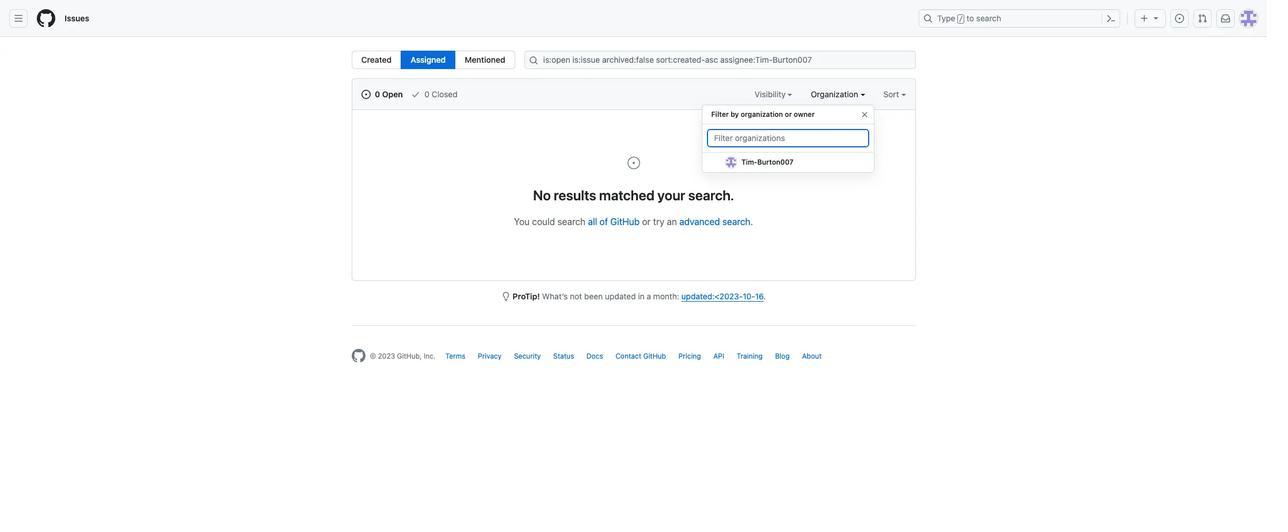 Task type: vqa. For each thing, say whether or not it's contained in the screenshot.
Filter by Repository Visiblity menu
no



Task type: locate. For each thing, give the bounding box(es) containing it.
no
[[533, 187, 551, 203]]

tim-
[[742, 158, 757, 166]]

updated
[[605, 291, 636, 301]]

search left all
[[558, 217, 586, 227]]

your
[[658, 187, 686, 203]]

could
[[532, 217, 555, 227]]

or inside menu
[[785, 110, 792, 119]]

1 vertical spatial .
[[764, 291, 766, 301]]

github
[[611, 217, 640, 227], [644, 352, 666, 361]]

type / to search
[[938, 13, 1002, 23]]

1 horizontal spatial 0
[[425, 89, 430, 99]]

0 horizontal spatial .
[[751, 217, 753, 227]]

search.
[[689, 187, 734, 203]]

type
[[938, 13, 956, 23]]

issue opened image inside 0 open link
[[361, 90, 371, 99]]

homepage image left ©
[[352, 349, 365, 363]]

issues
[[65, 13, 89, 23]]

0
[[375, 89, 380, 99], [425, 89, 430, 99]]

1 horizontal spatial or
[[785, 110, 792, 119]]

0 vertical spatial github
[[611, 217, 640, 227]]

.
[[751, 217, 753, 227], [764, 291, 766, 301]]

created
[[361, 55, 392, 65]]

an
[[667, 217, 677, 227]]

about
[[802, 352, 822, 361]]

0 horizontal spatial homepage image
[[37, 9, 55, 28]]

0 closed
[[423, 89, 458, 99]]

0 right check image
[[425, 89, 430, 99]]

issue opened image left '0 open'
[[361, 90, 371, 99]]

blog link
[[775, 352, 790, 361]]

github right contact at the bottom
[[644, 352, 666, 361]]

@tim burton007 image
[[725, 157, 737, 168]]

search down the search.
[[723, 217, 751, 227]]

or left owner
[[785, 110, 792, 119]]

homepage image left the issues
[[37, 9, 55, 28]]

0 vertical spatial issue opened image
[[1176, 14, 1185, 23]]

results
[[554, 187, 596, 203]]

advanced
[[680, 217, 720, 227]]

contact github link
[[616, 352, 666, 361]]

1 horizontal spatial issue opened image
[[627, 156, 641, 170]]

security link
[[514, 352, 541, 361]]

in
[[638, 291, 645, 301]]

homepage image
[[37, 9, 55, 28], [352, 349, 365, 363]]

open
[[382, 89, 403, 99]]

not
[[570, 291, 582, 301]]

organization
[[811, 89, 861, 99]]

Filter organizations text field
[[707, 129, 869, 147]]

1 vertical spatial homepage image
[[352, 349, 365, 363]]

0 horizontal spatial 0
[[375, 89, 380, 99]]

2 0 from the left
[[425, 89, 430, 99]]

issue opened image left git pull request icon
[[1176, 14, 1185, 23]]

0 left open
[[375, 89, 380, 99]]

organization button
[[811, 88, 865, 100]]

0 vertical spatial .
[[751, 217, 753, 227]]

what's
[[542, 291, 568, 301]]

2 horizontal spatial issue opened image
[[1176, 14, 1185, 23]]

1 horizontal spatial .
[[764, 291, 766, 301]]

©
[[370, 352, 376, 361]]

mentioned
[[465, 55, 506, 65]]

filter by organization or owner
[[712, 110, 815, 119]]

. for protip! what's not been updated in a month: updated:<2023-10-16 .
[[764, 291, 766, 301]]

contact github
[[616, 352, 666, 361]]

. right advanced
[[751, 217, 753, 227]]

a
[[647, 291, 651, 301]]

0 horizontal spatial or
[[642, 217, 651, 227]]

2 vertical spatial issue opened image
[[627, 156, 641, 170]]

terms link
[[446, 352, 466, 361]]

github right of
[[611, 217, 640, 227]]

0 horizontal spatial issue opened image
[[361, 90, 371, 99]]

no results matched your search.
[[533, 187, 734, 203]]

git pull request image
[[1199, 14, 1208, 23]]

notifications image
[[1222, 14, 1231, 23]]

or
[[785, 110, 792, 119], [642, 217, 651, 227]]

search
[[977, 13, 1002, 23], [558, 217, 586, 227], [723, 217, 751, 227]]

1 vertical spatial github
[[644, 352, 666, 361]]

/
[[959, 15, 964, 23]]

try
[[653, 217, 665, 227]]

command palette image
[[1107, 14, 1116, 23]]

sort button
[[884, 88, 906, 100]]

1 horizontal spatial search
[[723, 217, 751, 227]]

search right to
[[977, 13, 1002, 23]]

issue opened image
[[1176, 14, 1185, 23], [361, 90, 371, 99], [627, 156, 641, 170]]

1 vertical spatial issue opened image
[[361, 90, 371, 99]]

or left try
[[642, 217, 651, 227]]

sort
[[884, 89, 899, 99]]

1 vertical spatial or
[[642, 217, 651, 227]]

. right 10-
[[764, 291, 766, 301]]

training link
[[737, 352, 763, 361]]

1 horizontal spatial github
[[644, 352, 666, 361]]

issue opened image up no results matched your search.
[[627, 156, 641, 170]]

1 0 from the left
[[375, 89, 380, 99]]

pricing
[[679, 352, 701, 361]]

updated:<2023-
[[682, 291, 743, 301]]

0 vertical spatial or
[[785, 110, 792, 119]]

created link
[[352, 51, 402, 69]]

Issues search field
[[525, 51, 916, 69]]

status
[[554, 352, 574, 361]]

tim-burton007 link
[[702, 153, 874, 173]]

triangle down image
[[1152, 13, 1161, 22]]



Task type: describe. For each thing, give the bounding box(es) containing it.
month:
[[654, 291, 680, 301]]

filter by organization menu
[[702, 100, 875, 182]]

10-
[[743, 291, 755, 301]]

security
[[514, 352, 541, 361]]

privacy
[[478, 352, 502, 361]]

terms
[[446, 352, 466, 361]]

visibility
[[755, 89, 788, 99]]

training
[[737, 352, 763, 361]]

0 vertical spatial homepage image
[[37, 9, 55, 28]]

pricing link
[[679, 352, 701, 361]]

Search all issues text field
[[525, 51, 916, 69]]

owner
[[794, 110, 815, 119]]

of
[[600, 217, 608, 227]]

16
[[755, 291, 764, 301]]

0 open link
[[361, 88, 403, 100]]

plus image
[[1140, 14, 1150, 23]]

close menu image
[[860, 110, 869, 119]]

you
[[514, 217, 530, 227]]

© 2023 github, inc.
[[370, 352, 436, 361]]

0 closed link
[[411, 88, 458, 100]]

2023
[[378, 352, 395, 361]]

docs link
[[587, 352, 603, 361]]

tim-burton007
[[742, 158, 794, 166]]

1 horizontal spatial homepage image
[[352, 349, 365, 363]]

0 open
[[373, 89, 403, 99]]

to
[[967, 13, 975, 23]]

contact
[[616, 352, 642, 361]]

0 horizontal spatial search
[[558, 217, 586, 227]]

by
[[731, 110, 739, 119]]

issues element
[[352, 51, 515, 69]]

been
[[585, 291, 603, 301]]

advanced search link
[[680, 217, 751, 227]]

docs
[[587, 352, 603, 361]]

api
[[714, 352, 725, 361]]

check image
[[411, 90, 420, 99]]

github,
[[397, 352, 422, 361]]

2 horizontal spatial search
[[977, 13, 1002, 23]]

search image
[[529, 56, 538, 65]]

0 horizontal spatial github
[[611, 217, 640, 227]]

organization
[[741, 110, 783, 119]]

0 for closed
[[425, 89, 430, 99]]

privacy link
[[478, 352, 502, 361]]

filter
[[712, 110, 729, 119]]

api link
[[714, 352, 725, 361]]

burton007
[[757, 158, 794, 166]]

you could search all of github or try an advanced search .
[[514, 217, 753, 227]]

about link
[[802, 352, 822, 361]]

all
[[588, 217, 597, 227]]

protip! what's not been updated in a month: updated:<2023-10-16 .
[[513, 291, 766, 301]]

all of github link
[[588, 217, 640, 227]]

light bulb image
[[501, 292, 511, 301]]

mentioned link
[[455, 51, 515, 69]]

updated:<2023-10-16 link
[[682, 291, 764, 301]]

protip!
[[513, 291, 540, 301]]

closed
[[432, 89, 458, 99]]

inc.
[[424, 352, 436, 361]]

visibility button
[[755, 88, 793, 100]]

status link
[[554, 352, 574, 361]]

blog
[[775, 352, 790, 361]]

. for you could search all of github or try an advanced search .
[[751, 217, 753, 227]]

matched
[[599, 187, 655, 203]]

0 for open
[[375, 89, 380, 99]]



